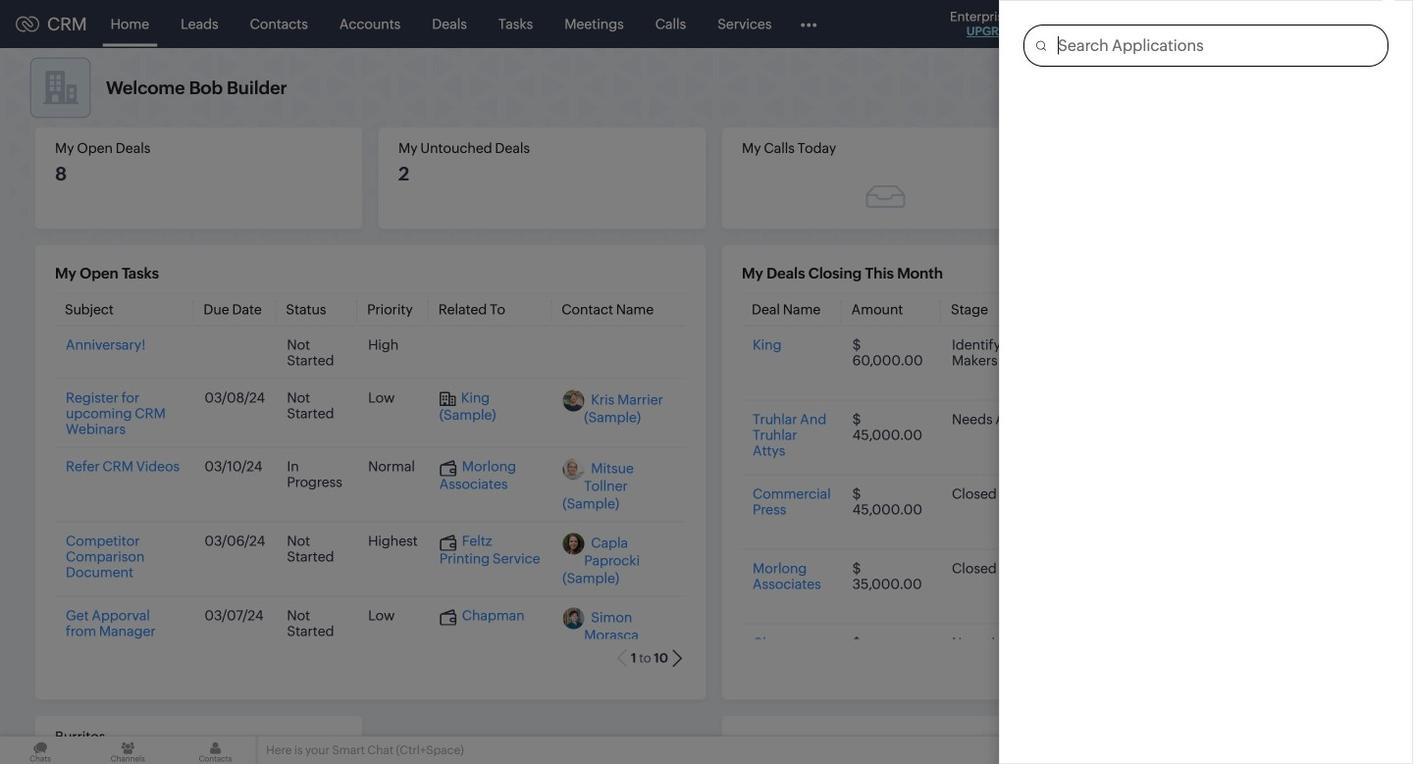 Task type: describe. For each thing, give the bounding box(es) containing it.
calendar image
[[1205, 16, 1222, 32]]

chats image
[[0, 737, 81, 765]]

search image
[[1128, 16, 1145, 32]]

contacts image
[[175, 737, 256, 765]]

logo image
[[16, 16, 39, 32]]

signals image
[[1168, 16, 1182, 32]]

channels image
[[88, 737, 168, 765]]



Task type: locate. For each thing, give the bounding box(es) containing it.
create menu element
[[1068, 0, 1116, 48]]

search element
[[1116, 0, 1156, 48]]

profile element
[[1313, 0, 1368, 48]]

Search Applications text field
[[1046, 26, 1388, 66]]

create menu image
[[1080, 12, 1104, 36]]

profile image
[[1325, 8, 1357, 40]]

signals element
[[1156, 0, 1194, 48]]



Task type: vqa. For each thing, say whether or not it's contained in the screenshot.
Check-In Country
no



